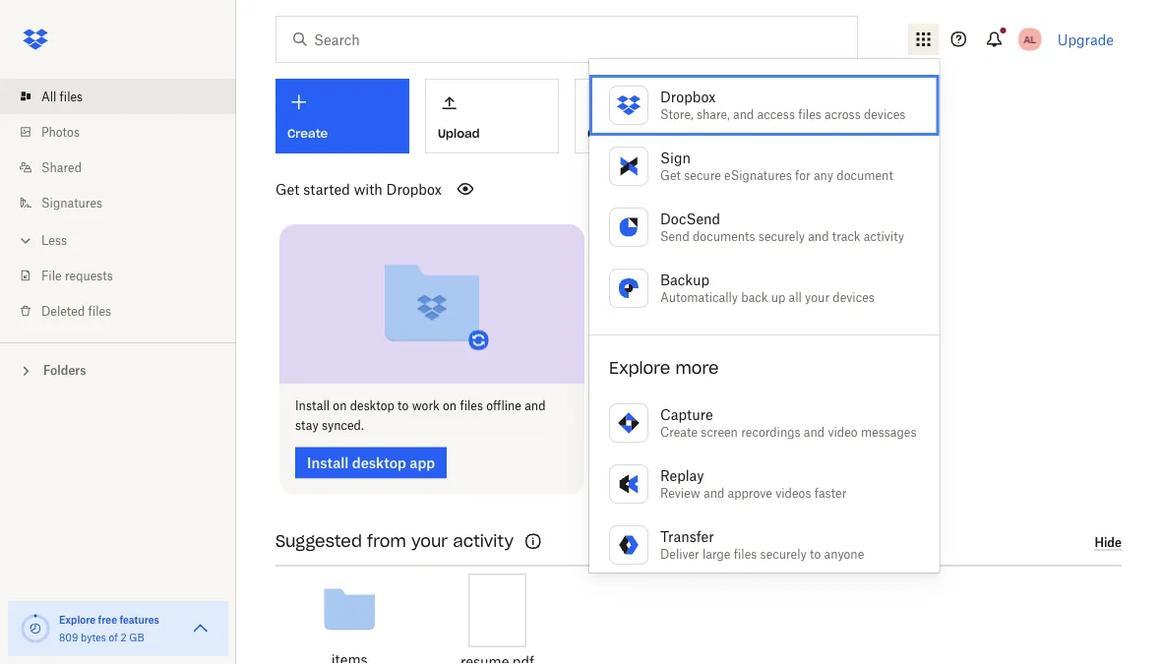 Task type: locate. For each thing, give the bounding box(es) containing it.
shared
[[41, 160, 82, 175]]

with
[[354, 181, 383, 197], [679, 399, 703, 413]]

files left offline
[[460, 399, 483, 413]]

0 horizontal spatial with
[[354, 181, 383, 197]]

securely
[[759, 229, 805, 244], [760, 547, 807, 562]]

/resume.pdf image
[[469, 574, 526, 647]]

create left folder
[[588, 126, 628, 141]]

1 vertical spatial your
[[411, 532, 448, 552]]

and right offline
[[525, 399, 546, 413]]

capture create screen recordings and video messages
[[660, 406, 917, 439]]

0 vertical spatial your
[[805, 290, 830, 305]]

features
[[120, 614, 159, 626]]

1 horizontal spatial create
[[660, 425, 698, 439]]

and inside install on desktop to work on files offline and stay synced.
[[525, 399, 546, 413]]

install on desktop to work on files offline and stay synced.
[[295, 399, 546, 433]]

offline
[[486, 399, 522, 413]]

dropbox store, share, and access files across devices
[[660, 88, 906, 122]]

0 horizontal spatial explore
[[59, 614, 96, 626]]

create
[[588, 126, 628, 141], [660, 425, 698, 439]]

automatically
[[660, 290, 738, 305]]

0 vertical spatial explore
[[609, 358, 671, 378]]

securely down videos on the bottom right
[[760, 547, 807, 562]]

explore
[[609, 358, 671, 378], [59, 614, 96, 626]]

dropbox inside "dropbox store, share, and access files across devices"
[[660, 88, 716, 105]]

1 vertical spatial explore
[[59, 614, 96, 626]]

on up synced.
[[333, 399, 347, 413]]

and inside "dropbox store, share, and access files across devices"
[[733, 107, 754, 122]]

screen
[[701, 425, 738, 439]]

1 vertical spatial dropbox
[[386, 181, 442, 197]]

files right deleted
[[88, 304, 111, 318]]

explore free features 809 bytes of 2 gb
[[59, 614, 159, 644]]

activity
[[864, 229, 904, 244], [453, 532, 514, 552]]

files right all
[[60, 89, 83, 104]]

0 horizontal spatial anyone
[[707, 399, 747, 413]]

activity inside the docsend send documents securely and track activity
[[864, 229, 904, 244]]

on right work on the left
[[443, 399, 457, 413]]

1 vertical spatial create
[[660, 425, 698, 439]]

securely up backup automatically back up all your devices
[[759, 229, 805, 244]]

explore for explore more
[[609, 358, 671, 378]]

to left work on the left
[[398, 399, 409, 413]]

files
[[60, 89, 83, 104], [798, 107, 822, 122], [88, 304, 111, 318], [460, 399, 483, 413], [652, 399, 676, 413], [734, 547, 757, 562]]

of
[[109, 631, 118, 644]]

create folder
[[588, 126, 667, 141]]

809
[[59, 631, 78, 644]]

free
[[98, 614, 117, 626]]

1 vertical spatial with
[[679, 399, 703, 413]]

files inside install on desktop to work on files offline and stay synced.
[[460, 399, 483, 413]]

2 on from the left
[[443, 399, 457, 413]]

share
[[616, 399, 649, 413]]

get down sign
[[660, 168, 681, 183]]

0 vertical spatial anyone
[[707, 399, 747, 413]]

explore inside explore free features 809 bytes of 2 gb
[[59, 614, 96, 626]]

video
[[828, 425, 858, 439]]

transfer deliver large files securely to anyone
[[660, 528, 864, 562]]

suggested from your activity
[[276, 532, 514, 552]]

devices
[[864, 107, 906, 122], [833, 290, 875, 305]]

record button
[[724, 79, 858, 154]]

your right from
[[411, 532, 448, 552]]

1 vertical spatial to
[[810, 547, 821, 562]]

1 horizontal spatial your
[[805, 290, 830, 305]]

capture
[[660, 406, 713, 423]]

to inside install on desktop to work on files offline and stay synced.
[[398, 399, 409, 413]]

create inside button
[[588, 126, 628, 141]]

0 horizontal spatial on
[[333, 399, 347, 413]]

explore more
[[609, 358, 719, 378]]

access
[[757, 107, 795, 122]]

1 horizontal spatial with
[[679, 399, 703, 413]]

track
[[832, 229, 861, 244]]

sign get secure esignatures for any document
[[660, 149, 893, 183]]

signatures link
[[16, 185, 236, 220]]

bytes
[[81, 631, 106, 644]]

send
[[660, 229, 690, 244]]

and inside the docsend send documents securely and track activity
[[808, 229, 829, 244]]

and inside capture create screen recordings and video messages
[[804, 425, 825, 439]]

0 vertical spatial activity
[[864, 229, 904, 244]]

devices right all
[[833, 290, 875, 305]]

0 vertical spatial with
[[354, 181, 383, 197]]

anyone
[[707, 399, 747, 413], [824, 547, 864, 562]]

on
[[333, 399, 347, 413], [443, 399, 457, 413]]

upgrade
[[1058, 31, 1114, 48]]

with inside the share files with anyone and control edit or view access.
[[679, 399, 703, 413]]

0 horizontal spatial to
[[398, 399, 409, 413]]

files inside deleted files link
[[88, 304, 111, 318]]

activity right track at the top of the page
[[864, 229, 904, 244]]

all
[[41, 89, 56, 104]]

esignatures
[[724, 168, 792, 183]]

stay
[[295, 418, 319, 433]]

your right all
[[805, 290, 830, 305]]

securely inside the docsend send documents securely and track activity
[[759, 229, 805, 244]]

0 horizontal spatial create
[[588, 126, 628, 141]]

1 horizontal spatial dropbox
[[660, 88, 716, 105]]

document
[[837, 168, 893, 183]]

1 horizontal spatial get
[[660, 168, 681, 183]]

and up recordings
[[750, 399, 771, 413]]

edit
[[816, 399, 838, 413]]

1 vertical spatial securely
[[760, 547, 807, 562]]

0 vertical spatial securely
[[759, 229, 805, 244]]

with right started on the left top of page
[[354, 181, 383, 197]]

anyone down faster
[[824, 547, 864, 562]]

dropbox up store,
[[660, 88, 716, 105]]

deleted
[[41, 304, 85, 318]]

started
[[303, 181, 350, 197]]

files inside transfer deliver large files securely to anyone
[[734, 547, 757, 562]]

get left started on the left top of page
[[276, 181, 300, 197]]

all files
[[41, 89, 83, 104]]

explore up 809
[[59, 614, 96, 626]]

files right large
[[734, 547, 757, 562]]

deleted files link
[[16, 293, 236, 329]]

dropbox right started on the left top of page
[[386, 181, 442, 197]]

folder
[[632, 126, 667, 141]]

all files link
[[16, 79, 236, 114]]

1 horizontal spatial on
[[443, 399, 457, 413]]

deliver
[[660, 547, 700, 562]]

and left the video
[[804, 425, 825, 439]]

and up the "record"
[[733, 107, 754, 122]]

1 horizontal spatial anyone
[[824, 547, 864, 562]]

1 horizontal spatial activity
[[864, 229, 904, 244]]

0 vertical spatial devices
[[864, 107, 906, 122]]

explore up the share
[[609, 358, 671, 378]]

your inside backup automatically back up all your devices
[[805, 290, 830, 305]]

1 horizontal spatial to
[[810, 547, 821, 562]]

dropbox
[[660, 88, 716, 105], [386, 181, 442, 197]]

videos
[[776, 486, 812, 500]]

1 vertical spatial activity
[[453, 532, 514, 552]]

anyone up screen
[[707, 399, 747, 413]]

0 vertical spatial to
[[398, 399, 409, 413]]

less image
[[16, 231, 35, 250]]

to down faster
[[810, 547, 821, 562]]

activity up /resume.pdf image
[[453, 532, 514, 552]]

files inside "all files" link
[[60, 89, 83, 104]]

files right the share
[[652, 399, 676, 413]]

list
[[0, 67, 236, 343]]

0 vertical spatial create
[[588, 126, 628, 141]]

0 horizontal spatial activity
[[453, 532, 514, 552]]

dropbox image
[[16, 20, 55, 59]]

0 horizontal spatial get
[[276, 181, 300, 197]]

1 horizontal spatial explore
[[609, 358, 671, 378]]

and right review
[[704, 486, 725, 500]]

docsend
[[660, 210, 721, 227]]

1 vertical spatial devices
[[833, 290, 875, 305]]

2
[[121, 631, 127, 644]]

devices right across
[[864, 107, 906, 122]]

1 vertical spatial anyone
[[824, 547, 864, 562]]

0 horizontal spatial dropbox
[[386, 181, 442, 197]]

get
[[660, 168, 681, 183], [276, 181, 300, 197]]

your
[[805, 290, 830, 305], [411, 532, 448, 552]]

synced.
[[322, 418, 364, 433]]

and left track at the top of the page
[[808, 229, 829, 244]]

secure
[[684, 168, 721, 183]]

files left across
[[798, 107, 822, 122]]

0 vertical spatial dropbox
[[660, 88, 716, 105]]

securely inside transfer deliver large files securely to anyone
[[760, 547, 807, 562]]

large
[[703, 547, 731, 562]]

signatures
[[41, 195, 102, 210]]

to
[[398, 399, 409, 413], [810, 547, 821, 562]]

desktop
[[350, 399, 395, 413]]

with for started
[[354, 181, 383, 197]]

create down capture
[[660, 425, 698, 439]]

with up screen
[[679, 399, 703, 413]]



Task type: describe. For each thing, give the bounding box(es) containing it.
backup
[[660, 271, 710, 288]]

from
[[367, 532, 406, 552]]

or
[[841, 399, 852, 413]]

requests
[[65, 268, 113, 283]]

with for files
[[679, 399, 703, 413]]

file requests
[[41, 268, 113, 283]]

files inside the share files with anyone and control edit or view access.
[[652, 399, 676, 413]]

docsend send documents securely and track activity
[[660, 210, 904, 244]]

suggested
[[276, 532, 362, 552]]

less
[[41, 233, 67, 248]]

faster
[[815, 486, 847, 500]]

deleted files
[[41, 304, 111, 318]]

folders
[[43, 363, 86, 378]]

all files list item
[[0, 79, 236, 114]]

1 on from the left
[[333, 399, 347, 413]]

upgrade link
[[1058, 31, 1114, 48]]

replay review and approve videos faster
[[660, 467, 847, 500]]

any
[[814, 168, 834, 183]]

transfer
[[660, 528, 714, 545]]

get inside sign get secure esignatures for any document
[[660, 168, 681, 183]]

explore for explore free features 809 bytes of 2 gb
[[59, 614, 96, 626]]

to inside transfer deliver large files securely to anyone
[[810, 547, 821, 562]]

anyone inside the share files with anyone and control edit or view access.
[[707, 399, 747, 413]]

photos
[[41, 125, 80, 139]]

across
[[825, 107, 861, 122]]

up
[[771, 290, 786, 305]]

gb
[[129, 631, 145, 644]]

messages
[[861, 425, 917, 439]]

file
[[41, 268, 62, 283]]

files inside "dropbox store, share, and access files across devices"
[[798, 107, 822, 122]]

share,
[[697, 107, 730, 122]]

shared link
[[16, 150, 236, 185]]

backup automatically back up all your devices
[[660, 271, 875, 305]]

share files with anyone and control edit or view access.
[[616, 399, 881, 433]]

review
[[660, 486, 701, 500]]

0 horizontal spatial your
[[411, 532, 448, 552]]

anyone inside transfer deliver large files securely to anyone
[[824, 547, 864, 562]]

and inside the share files with anyone and control edit or view access.
[[750, 399, 771, 413]]

list containing all files
[[0, 67, 236, 343]]

photos link
[[16, 114, 236, 150]]

file requests link
[[16, 258, 236, 293]]

back
[[741, 290, 768, 305]]

documents
[[693, 229, 755, 244]]

record
[[737, 126, 781, 141]]

recordings
[[741, 425, 801, 439]]

for
[[795, 168, 811, 183]]

create inside capture create screen recordings and video messages
[[660, 425, 698, 439]]

get started with dropbox
[[276, 181, 442, 197]]

store,
[[660, 107, 694, 122]]

approve
[[728, 486, 773, 500]]

more
[[676, 358, 719, 378]]

install
[[295, 399, 330, 413]]

devices inside "dropbox store, share, and access files across devices"
[[864, 107, 906, 122]]

work
[[412, 399, 440, 413]]

quota usage element
[[20, 613, 51, 645]]

all
[[789, 290, 802, 305]]

devices inside backup automatically back up all your devices
[[833, 290, 875, 305]]

and inside replay review and approve videos faster
[[704, 486, 725, 500]]

view
[[855, 399, 881, 413]]

create folder button
[[575, 79, 709, 154]]

control
[[774, 399, 813, 413]]

sign
[[660, 149, 691, 166]]

access.
[[616, 418, 657, 433]]

folders button
[[0, 355, 236, 384]]

replay
[[660, 467, 704, 484]]



Task type: vqa. For each thing, say whether or not it's contained in the screenshot.
entitled
no



